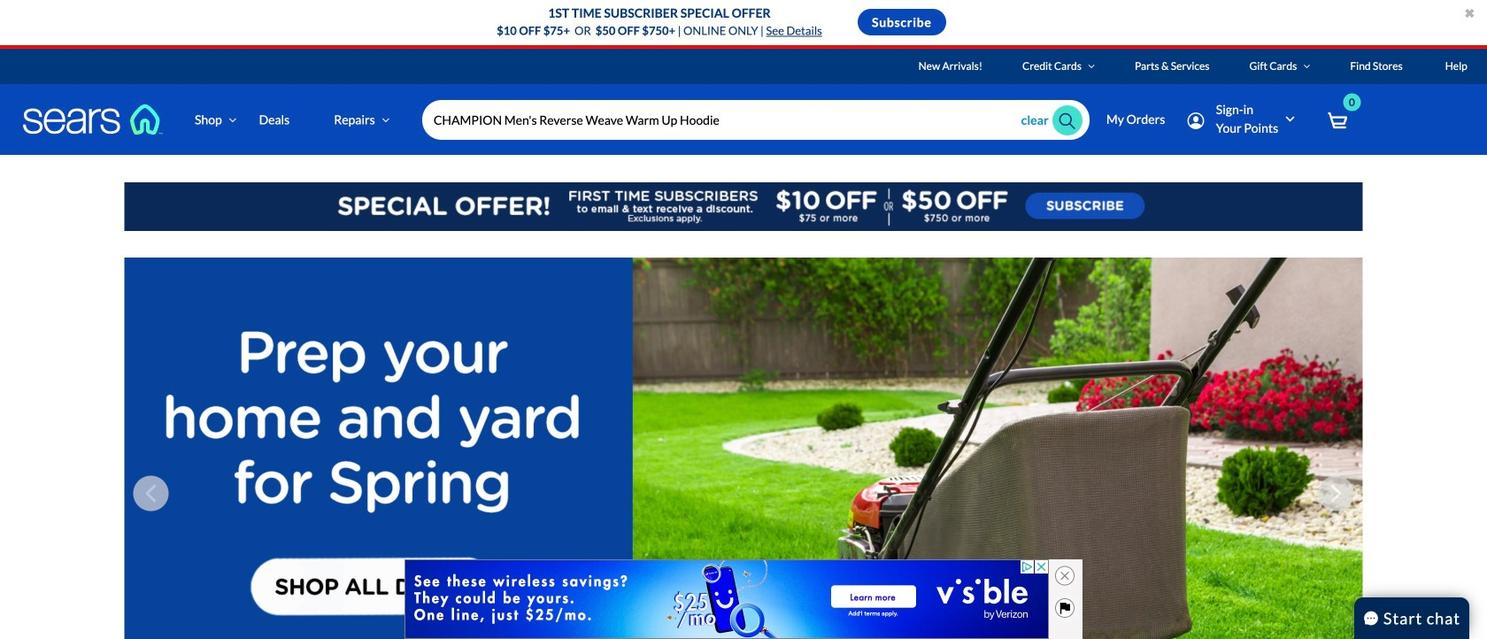 Task type: describe. For each thing, give the bounding box(es) containing it.
1 horizontal spatial angle down image
[[1088, 61, 1095, 71]]

0 vertical spatial angle down image
[[1304, 61, 1311, 71]]

0 horizontal spatial angle down image
[[382, 114, 390, 126]]

home image
[[22, 104, 164, 135]]

advertisement element
[[405, 560, 1049, 639]]



Task type: vqa. For each thing, say whether or not it's contained in the screenshot.
XIMUHO Silicone Measuring cups, 500ml & 250ml Large Reusable Resin Measure cup, 6 Pcs Silicone Mixing Pouring cups for Epoxy Resin, cas
no



Task type: locate. For each thing, give the bounding box(es) containing it.
1 vertical spatial angle down image
[[382, 114, 390, 126]]

0 horizontal spatial angle down image
[[229, 114, 237, 126]]

settings image
[[1187, 112, 1204, 129]]

angle down image
[[1304, 61, 1311, 71], [229, 114, 237, 126]]

view cart image
[[1327, 111, 1348, 131]]

1 horizontal spatial angle down image
[[1304, 61, 1311, 71]]

angle down image
[[1088, 61, 1095, 71], [382, 114, 390, 126]]

0 vertical spatial angle down image
[[1088, 61, 1095, 71]]

Search text field
[[422, 100, 1090, 140]]

banner
[[0, 49, 1487, 181]]

1 vertical spatial angle down image
[[229, 114, 237, 126]]



